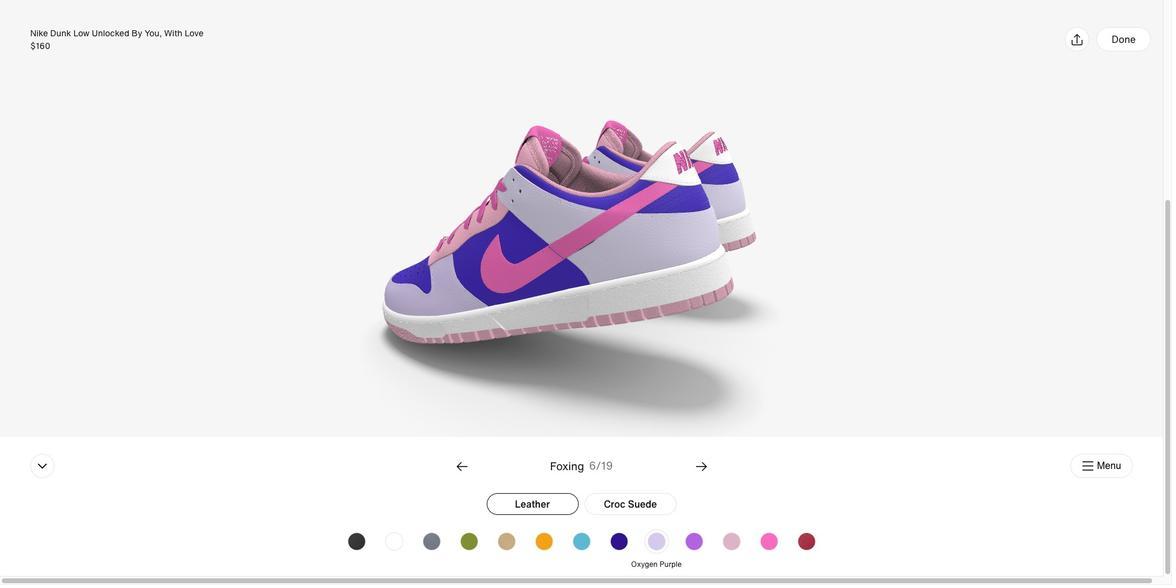 Task type: vqa. For each thing, say whether or not it's contained in the screenshot.
Nike Dunk Low Retro SE Men's Shoes image
no



Task type: describe. For each thing, give the bounding box(es) containing it.
share custom design image
[[1071, 32, 1085, 47]]

19
[[602, 458, 613, 474]]

low
[[73, 27, 90, 39]]

foxing
[[550, 459, 585, 474]]

croc
[[604, 497, 626, 512]]

leather button
[[487, 494, 579, 516]]

suede
[[628, 497, 657, 512]]

menu button
[[1071, 454, 1134, 479]]

nike dunk low unlocked by you, with love $160
[[30, 27, 204, 52]]

oxygen
[[632, 560, 658, 570]]

done button
[[1097, 27, 1152, 51]]

oxygen purple
[[632, 560, 682, 570]]

leather
[[515, 497, 550, 512]]

done
[[1112, 32, 1137, 47]]

menu
[[1098, 461, 1122, 471]]

close customization tray image
[[35, 459, 50, 474]]

with
[[164, 27, 183, 39]]

dunk
[[50, 27, 71, 39]]

croc suede button
[[585, 494, 677, 516]]

purple
[[660, 560, 682, 570]]

nike
[[30, 27, 48, 39]]



Task type: locate. For each thing, give the bounding box(es) containing it.
croc suede
[[604, 497, 657, 512]]

by
[[132, 27, 142, 39]]

/
[[596, 458, 602, 474]]

you,
[[145, 27, 162, 39]]

6
[[589, 458, 596, 474]]

unlocked
[[92, 27, 129, 39]]

love
[[185, 27, 204, 39]]

foxing 6 / 19
[[550, 458, 613, 474]]

$160
[[30, 39, 50, 52]]



